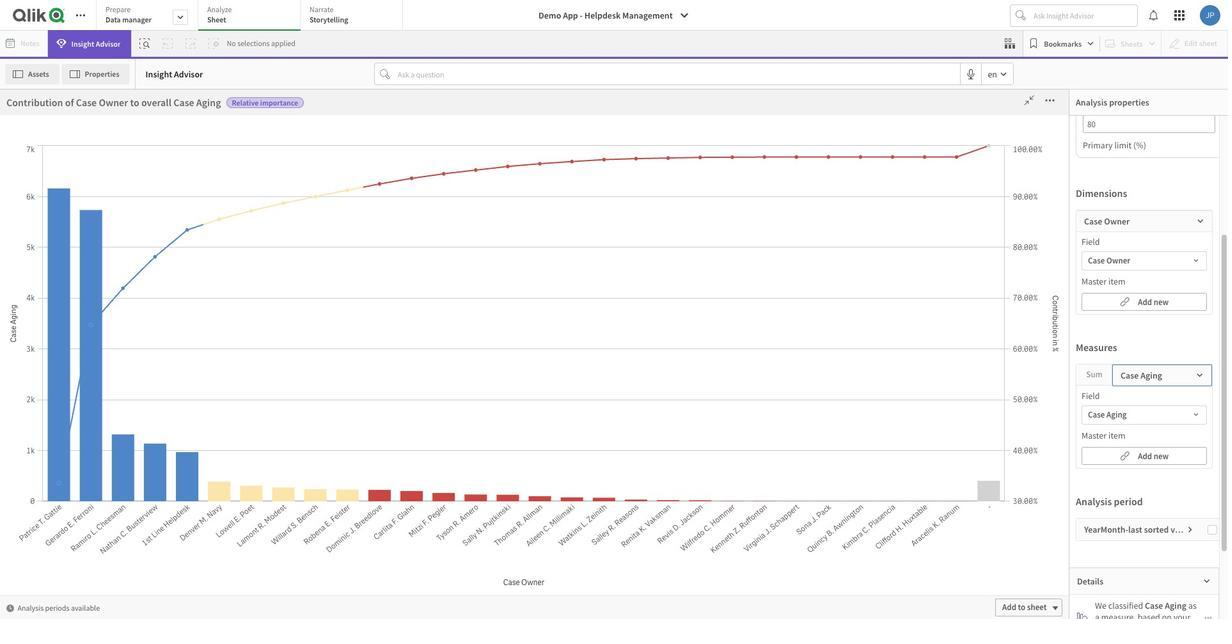 Task type: describe. For each thing, give the bounding box(es) containing it.
importance
[[260, 98, 298, 108]]

new for aging
[[1154, 451, 1169, 462]]

resolved
[[43, 484, 85, 498]]

aging inside menu item
[[92, 199, 113, 211]]

cases open/closed menu item
[[66, 525, 183, 551]]

none number field inside "application"
[[1083, 115, 1216, 133]]

analysis for analysis properties
[[1076, 97, 1108, 108]]

dimensions
[[1076, 187, 1128, 200]]

new for owner
[[1154, 297, 1169, 307]]

*
[[6, 201, 11, 213]]

case timetable rank button
[[66, 455, 158, 467]]

1 vertical spatial case aging button
[[1083, 406, 1207, 424]]

of inside open cases vs duration * bubble size represents number of high priority open cases
[[143, 201, 152, 213]]

by for priority
[[568, 187, 579, 201]]

date inside menu item
[[89, 558, 106, 569]]

assets
[[28, 69, 49, 78]]

management
[[623, 10, 673, 21]]

high
[[99, 89, 152, 123]]

low
[[910, 89, 958, 123]]

case aging menu item
[[66, 193, 183, 218]]

Ask a question text field
[[395, 64, 961, 84]]

cases inside medium priority cases 142
[[668, 89, 735, 123]]

narrate storytelling
[[310, 4, 348, 24]]

case inside case count menu item
[[72, 251, 90, 262]]

1 horizontal spatial insight
[[146, 68, 172, 80]]

item for case aging
[[1109, 430, 1126, 442]]

selections
[[237, 38, 270, 48]]

record
[[92, 404, 118, 416]]

as a measure, based on you
[[1095, 600, 1197, 619]]

open for open cases by priority type
[[512, 187, 537, 201]]

prepare data manager
[[106, 4, 152, 24]]

1 vertical spatial advisor
[[174, 68, 203, 80]]

case owner group button
[[66, 378, 158, 390]]

case count menu item
[[66, 244, 183, 269]]

en button
[[982, 63, 1014, 84]]

203
[[974, 123, 1053, 180]]

open & resolved cases over time
[[6, 484, 164, 498]]

by for case
[[552, 196, 563, 209]]

1 horizontal spatial sheet
[[1028, 602, 1047, 613]]

case inside 'case closed date' menu item
[[72, 225, 90, 236]]

cases inside open cases vs duration * bubble size represents number of high priority open cases
[[33, 187, 61, 201]]

no
[[227, 38, 236, 48]]

of for values
[[279, 196, 288, 209]]

last
[[1129, 524, 1143, 536]]

arrow down image for case aging
[[1191, 408, 1202, 423]]

assets button
[[5, 64, 59, 84]]

cases inside low priority cases 203
[[1050, 89, 1118, 123]]

master for case owner
[[1082, 276, 1107, 287]]

case_date_key button
[[66, 481, 158, 492]]

master item for case owner
[[1082, 276, 1126, 287]]

case inside case owner menu item
[[72, 353, 90, 364]]

add new for case owner
[[1139, 297, 1169, 307]]

case inside case record type menu item
[[72, 404, 90, 416]]

modest
[[889, 349, 916, 360]]

case inside case timetable "menu item"
[[72, 430, 90, 441]]

master items
[[13, 155, 54, 164]]

a
[[1095, 612, 1100, 619]]

periods
[[45, 603, 69, 613]]

bubble
[[13, 201, 42, 213]]

2 master items button from the left
[[1, 131, 65, 171]]

case_date_key
[[72, 481, 130, 492]]

is inside case is closed
[[808, 247, 815, 258]]

case aging up 18364.641273148
[[996, 257, 1037, 268]]

narrate
[[310, 4, 334, 14]]

employee status menu item
[[66, 602, 183, 619]]

primary
[[1083, 139, 1113, 151]]

18364.641273148
[[964, 275, 1037, 285]]

properties
[[85, 69, 119, 78]]

1 master items button from the left
[[0, 131, 65, 171]]

medium priority cases 142
[[484, 89, 735, 180]]

142
[[570, 123, 649, 180]]

case created date button
[[66, 276, 158, 288]]

priority
[[174, 201, 205, 213]]

case is closed inside menu item
[[72, 327, 125, 339]]

(%)
[[1134, 139, 1147, 151]]

analysis
[[227, 104, 262, 116]]

smart search image
[[140, 38, 150, 49]]

analysis properties
[[1076, 97, 1150, 108]]

data
[[106, 15, 121, 24]]

case owner. press space to sort on this column. element
[[847, 244, 936, 272]]

case timetable button
[[66, 430, 158, 441]]

r.
[[879, 349, 887, 360]]

field for case aging
[[1082, 390, 1100, 402]]

date for case created date
[[123, 276, 140, 288]]

app
[[563, 10, 578, 21]]

information
[[375, 513, 415, 523]]

casenumber button
[[66, 506, 158, 518]]

contribution of case owner to overall case aging for auto-analysis
[[6, 96, 221, 109]]

storytelling
[[310, 15, 348, 24]]

james peterson image
[[1200, 5, 1221, 26]]

closed down case duration time button
[[100, 327, 125, 339]]

%ownerid menu item
[[66, 167, 183, 193]]

-
[[580, 10, 583, 21]]

primary limit (%)
[[1083, 139, 1147, 151]]

analysis for analysis periods available
[[18, 603, 44, 613]]

cases
[[230, 201, 254, 213]]

case timetable rank menu item
[[66, 449, 183, 474]]

properties button
[[62, 64, 130, 84]]

analysis for analysis period
[[1076, 495, 1112, 508]]

values
[[1171, 524, 1196, 536]]

open cases by priority type
[[512, 187, 640, 201]]

cancel button
[[1012, 100, 1059, 120]]

as
[[1189, 600, 1197, 612]]

analyze image
[[1078, 612, 1088, 619]]

case aging right sum button
[[1121, 370, 1163, 381]]

case inside case duration time menu item
[[72, 302, 90, 313]]

case created date
[[72, 276, 140, 288]]

open
[[207, 201, 228, 213]]

case owner inside menu item
[[72, 353, 117, 364]]

on
[[1162, 612, 1172, 619]]

duration inside case duration time menu item
[[92, 302, 125, 313]]

case owner inside button
[[1088, 255, 1131, 266]]

insight advisor inside dropdown button
[[71, 39, 121, 48]]

case inside case is closed menu item
[[72, 327, 90, 339]]

time inside menu item
[[126, 302, 145, 313]]

date for case closed date
[[119, 225, 136, 236]]

casenumber menu item
[[66, 500, 183, 525]]

true for lamont r. modest
[[788, 349, 804, 360]]

small image for yearmonth-last sorted values
[[1187, 526, 1195, 534]]

open for open cases vs duration * bubble size represents number of high priority open cases
[[6, 187, 31, 201]]

link image
[[1120, 448, 1130, 464]]

advisor inside dropdown button
[[96, 39, 121, 48]]

available
[[71, 603, 100, 613]]

cases open/closed button
[[66, 532, 158, 544]]

cases open/closed
[[72, 532, 144, 544]]

group
[[119, 378, 142, 390]]

case record type menu item
[[66, 397, 183, 423]]

prepare
[[106, 4, 131, 14]]

case aging inside menu item
[[72, 199, 113, 211]]

auto-analysis
[[203, 104, 262, 116]]

sorted
[[1145, 524, 1169, 536]]

open cases vs duration * bubble size represents number of high priority open cases
[[6, 187, 254, 213]]

relative importance
[[232, 98, 298, 108]]

nathan
[[850, 291, 876, 301]]

case duration time
[[72, 302, 145, 313]]

case is closed menu item
[[66, 321, 183, 346]]

contribution for values
[[220, 196, 277, 209]]

closed down 142
[[597, 196, 627, 209]]

full screen image
[[425, 195, 445, 207]]

cancel
[[1022, 104, 1048, 116]]

case count button
[[66, 251, 158, 262]]

Search assets text field
[[66, 91, 193, 114]]

case closed date button
[[66, 225, 158, 236]]

yearmonth-
[[1085, 524, 1129, 536]]

case duration time button
[[66, 302, 158, 313]]

master for case aging
[[1082, 430, 1107, 442]]



Task type: locate. For each thing, give the bounding box(es) containing it.
lamont r. modest
[[850, 349, 916, 360]]

of left high
[[143, 201, 152, 213]]

item for case owner
[[1109, 276, 1126, 287]]

priority for 142
[[580, 89, 662, 123]]

add new for case aging
[[1139, 451, 1169, 462]]

2 vertical spatial is
[[92, 327, 98, 339]]

count
[[92, 251, 115, 262]]

case aging down sum button
[[1088, 410, 1127, 420]]

1 vertical spatial contribution of case owner to overall case aging
[[220, 196, 435, 209]]

0 horizontal spatial case is closed
[[72, 327, 125, 339]]

1 horizontal spatial case is closed
[[788, 247, 815, 268]]

details
[[1078, 576, 1104, 587]]

millimaki
[[883, 394, 915, 404]]

arrow down image for case owner
[[1191, 253, 1202, 269]]

2 item from the top
[[1109, 430, 1126, 442]]

1 vertical spatial case owner button
[[66, 353, 158, 364]]

case inside case aging menu item
[[72, 199, 90, 211]]

1 field from the top
[[1082, 236, 1100, 248]]

analyze sheet
[[207, 4, 232, 24]]

menu inside "application"
[[66, 141, 193, 619]]

insight advisor down smart search image
[[146, 68, 203, 80]]

mutual information
[[351, 513, 415, 523]]

0 vertical spatial add to sheet
[[972, 465, 1016, 476]]

duration right vs
[[75, 187, 116, 201]]

is inside case is closed menu item
[[92, 327, 98, 339]]

case inside case created date menu item
[[72, 276, 90, 288]]

analysis left periods
[[18, 603, 44, 613]]

2 vertical spatial true
[[788, 394, 804, 404]]

item up link icon
[[1109, 276, 1126, 287]]

case aging button up case closed date button
[[66, 199, 158, 211]]

1 horizontal spatial advisor
[[174, 68, 203, 80]]

represents
[[62, 201, 107, 213]]

application
[[0, 0, 1229, 619]]

case owner down 'dimensions' at the right top of page
[[1085, 216, 1130, 227]]

type down 142
[[619, 187, 640, 201]]

case duration time menu item
[[66, 295, 183, 321]]

link image
[[1120, 294, 1130, 309]]

more image
[[445, 195, 466, 207]]

more image
[[1040, 94, 1061, 107]]

1 vertical spatial is
[[808, 247, 815, 258]]

press space to open search dialog box for [case is closed] column. element
[[825, 244, 847, 272]]

1 vertical spatial add new button
[[1082, 447, 1207, 465]]

2 field from the top
[[1082, 390, 1100, 402]]

0 vertical spatial date
[[119, 225, 136, 236]]

is left press space to open search dialog box for [case is closed] column. 'element' at the right top of page
[[808, 247, 815, 258]]

1 vertical spatial timetable
[[92, 455, 130, 467]]

timetable up case_date_key button
[[92, 455, 130, 467]]

analyze
[[207, 4, 232, 14]]

1 horizontal spatial by
[[568, 187, 579, 201]]

timetable
[[92, 430, 130, 441], [92, 455, 130, 467]]

type inside menu item
[[120, 404, 138, 416]]

1 timetable from the top
[[92, 430, 130, 441]]

0 vertical spatial insight advisor
[[71, 39, 121, 48]]

applied
[[271, 38, 296, 48]]

aileen
[[850, 394, 872, 404]]

values
[[785, 196, 813, 209]]

bookmarks
[[1044, 39, 1082, 48]]

exit full screen image
[[1020, 94, 1040, 107]]

1 vertical spatial overall
[[355, 196, 385, 209]]

None number field
[[1083, 115, 1216, 133]]

casenumber
[[72, 506, 121, 518]]

1 vertical spatial item
[[1109, 430, 1126, 442]]

c. right "aileen"
[[874, 394, 881, 404]]

1 vertical spatial c.
[[874, 394, 881, 404]]

priority inside medium priority cases 142
[[580, 89, 662, 123]]

priority inside low priority cases 203
[[963, 89, 1045, 123]]

date down number
[[119, 225, 136, 236]]

2 new from the top
[[1154, 451, 1169, 462]]

priority for 203
[[963, 89, 1045, 123]]

0 horizontal spatial of
[[65, 96, 74, 109]]

1 horizontal spatial case aging button
[[1083, 406, 1207, 424]]

type right record
[[120, 404, 138, 416]]

contribution of case owner to overall case aging for values
[[220, 196, 435, 209]]

0 vertical spatial case is closed
[[788, 247, 815, 268]]

2 fields button from the left
[[1, 90, 65, 130]]

properties
[[1110, 97, 1150, 108]]

2 add new from the top
[[1139, 451, 1169, 462]]

mutual
[[351, 513, 374, 523]]

closed inside grid
[[788, 257, 813, 268]]

new right link icon
[[1154, 297, 1169, 307]]

1 item from the top
[[1109, 276, 1126, 287]]

2 vertical spatial master
[[1082, 430, 1107, 442]]

is down deselect field image
[[588, 196, 595, 209]]

c. right nathan
[[878, 291, 885, 301]]

c. for aileen
[[874, 394, 881, 404]]

0 vertical spatial field
[[1082, 236, 1100, 248]]

0 vertical spatial type
[[619, 187, 640, 201]]

1 arrow down image from the top
[[1191, 253, 1202, 269]]

add new button for aging
[[1082, 447, 1207, 465]]

date inside 'case closed date' menu item
[[119, 225, 136, 236]]

1 vertical spatial small image
[[1187, 526, 1195, 534]]

1 vertical spatial case is closed
[[72, 327, 125, 339]]

date right created at the left top
[[123, 276, 140, 288]]

2 horizontal spatial is
[[808, 247, 815, 258]]

case closed date menu item
[[66, 218, 183, 244]]

3 true from the top
[[788, 394, 804, 404]]

1 master item from the top
[[1082, 276, 1126, 287]]

contribution
[[6, 96, 63, 109], [220, 196, 277, 209]]

add new right link image
[[1139, 451, 1169, 462]]

&
[[33, 484, 41, 498]]

1 vertical spatial date
[[123, 276, 140, 288]]

0 horizontal spatial overall
[[141, 96, 171, 109]]

menu containing case aging
[[66, 141, 193, 619]]

case owner down medium
[[495, 148, 541, 159]]

0 horizontal spatial sheet
[[997, 465, 1016, 476]]

advisor up 'auto-'
[[174, 68, 203, 80]]

0 vertical spatial contribution
[[6, 96, 63, 109]]

1 vertical spatial field
[[1082, 390, 1100, 402]]

grid containing case is closed
[[785, 244, 1043, 510]]

0 vertical spatial add new
[[1139, 297, 1169, 307]]

2 vertical spatial analysis
[[18, 603, 44, 613]]

analysis periods available
[[18, 603, 100, 613]]

0 horizontal spatial by
[[552, 196, 563, 209]]

case owner menu item
[[66, 346, 183, 372]]

closed
[[597, 196, 627, 209], [92, 225, 117, 236], [788, 257, 813, 268], [100, 327, 125, 339]]

insight
[[71, 39, 94, 48], [146, 68, 172, 80]]

case owner button down case is closed button
[[66, 353, 158, 364]]

0 vertical spatial add new button
[[1082, 293, 1207, 311]]

0 vertical spatial is
[[588, 196, 595, 209]]

0 horizontal spatial is
[[92, 327, 98, 339]]

lamont
[[850, 349, 878, 360]]

fields
[[23, 113, 43, 123]]

deselect field image
[[587, 150, 595, 157]]

0 horizontal spatial contribution
[[6, 96, 63, 109]]

tab list inside "application"
[[96, 0, 408, 32]]

contribution for auto-analysis
[[6, 96, 63, 109]]

case aging button up link image
[[1083, 406, 1207, 424]]

0 horizontal spatial case aging button
[[66, 199, 158, 211]]

0 vertical spatial master
[[13, 155, 34, 164]]

timetable inside "menu item"
[[92, 430, 130, 441]]

sum button
[[1077, 365, 1113, 385]]

0 vertical spatial arrow down image
[[1191, 253, 1202, 269]]

1 vertical spatial new
[[1154, 451, 1169, 462]]

demo app - helpdesk management button
[[531, 5, 697, 26]]

priority inside high priority cases 72
[[157, 89, 239, 123]]

1 vertical spatial true
[[788, 349, 804, 360]]

1 vertical spatial analysis
[[1076, 495, 1112, 508]]

add new button for owner
[[1082, 293, 1207, 311]]

closed up totals element
[[788, 257, 813, 268]]

1 fields button from the left
[[0, 90, 65, 130]]

true for nathan c. busterview
[[788, 291, 804, 301]]

master item for case aging
[[1082, 430, 1126, 442]]

totals element
[[785, 272, 847, 289]]

priority for 72
[[157, 89, 239, 123]]

0 vertical spatial duration
[[75, 187, 116, 201]]

1 vertical spatial add to sheet
[[1003, 602, 1047, 613]]

0 vertical spatial time
[[126, 302, 145, 313]]

2 timetable from the top
[[92, 455, 130, 467]]

1 vertical spatial time
[[141, 484, 164, 498]]

analysis up "yearmonth-"
[[1076, 495, 1112, 508]]

1 vertical spatial add new
[[1139, 451, 1169, 462]]

0 vertical spatial small image
[[1197, 218, 1205, 225]]

master items button
[[0, 131, 65, 171], [1, 131, 65, 171]]

1 horizontal spatial overall
[[355, 196, 385, 209]]

1 vertical spatial contribution
[[220, 196, 277, 209]]

by
[[568, 187, 579, 201], [552, 196, 563, 209]]

0 vertical spatial true
[[788, 291, 804, 301]]

1 vertical spatial insight
[[146, 68, 172, 80]]

1 vertical spatial add to sheet button
[[996, 599, 1063, 617]]

c. for nathan
[[878, 291, 885, 301]]

2 vertical spatial date
[[89, 558, 106, 569]]

2 arrow down image from the top
[[1191, 408, 1202, 423]]

sheet
[[997, 465, 1016, 476], [1028, 602, 1047, 613]]

case owner up link icon
[[1088, 255, 1131, 266]]

0 horizontal spatial small image
[[1187, 526, 1195, 534]]

1 vertical spatial master item
[[1082, 430, 1126, 442]]

case timetable rank
[[72, 455, 150, 467]]

of right cases
[[279, 196, 288, 209]]

contribution up fields
[[6, 96, 63, 109]]

insight advisor down the data
[[71, 39, 121, 48]]

0 vertical spatial item
[[1109, 276, 1126, 287]]

0 vertical spatial case aging button
[[66, 199, 158, 211]]

owner inside button
[[1107, 255, 1131, 266]]

menu
[[66, 141, 193, 619]]

case is closed inside grid
[[788, 247, 815, 268]]

case aging up "case closed date" in the left of the page
[[72, 199, 113, 211]]

0 horizontal spatial case owner button
[[66, 353, 158, 364]]

1 horizontal spatial is
[[588, 196, 595, 209]]

cases
[[244, 89, 312, 123], [668, 89, 735, 123], [1050, 89, 1118, 123], [33, 187, 61, 201], [539, 187, 566, 201], [87, 484, 114, 498], [72, 532, 94, 544]]

case aging button inside menu item
[[66, 199, 158, 211]]

2 true from the top
[[788, 349, 804, 360]]

new
[[1154, 297, 1169, 307], [1154, 451, 1169, 462]]

0 vertical spatial case owner button
[[1083, 252, 1207, 270]]

case owner button up link icon
[[1083, 252, 1207, 270]]

measures
[[1076, 341, 1118, 354]]

aging
[[196, 96, 221, 109], [410, 196, 435, 209], [525, 196, 550, 209], [92, 199, 113, 211], [1015, 257, 1037, 268], [1141, 370, 1163, 381], [1107, 410, 1127, 420], [1165, 600, 1187, 612]]

1 vertical spatial duration
[[92, 302, 125, 313]]

add to sheet
[[972, 465, 1016, 476], [1003, 602, 1047, 613]]

0 horizontal spatial insight advisor
[[71, 39, 121, 48]]

overall for auto-analysis
[[141, 96, 171, 109]]

grid
[[785, 244, 1043, 510]]

contribution of case owner to overall case aging
[[6, 96, 221, 109], [220, 196, 435, 209]]

2 master item from the top
[[1082, 430, 1126, 442]]

tab list
[[96, 0, 408, 32]]

selections tool image
[[1005, 38, 1016, 49]]

0 horizontal spatial insight
[[71, 39, 94, 48]]

demo
[[539, 10, 561, 21]]

case owner group menu item
[[66, 372, 183, 397]]

1 add new button from the top
[[1082, 293, 1207, 311]]

1 vertical spatial arrow down image
[[1191, 408, 1202, 423]]

time right over
[[141, 484, 164, 498]]

case inside case owner group menu item
[[72, 378, 90, 390]]

0 vertical spatial timetable
[[92, 430, 130, 441]]

advisor down the data
[[96, 39, 121, 48]]

insight up the properties button
[[71, 39, 94, 48]]

small image
[[1197, 372, 1204, 379], [1204, 578, 1211, 586], [6, 604, 14, 612], [1205, 614, 1213, 619]]

date down cases open/closed
[[89, 558, 106, 569]]

duration down created at the left top
[[92, 302, 125, 313]]

case closed date
[[72, 225, 136, 236]]

1 add new from the top
[[1139, 297, 1169, 307]]

number
[[109, 201, 141, 213]]

items
[[36, 155, 54, 164]]

field down 'dimensions' at the right top of page
[[1082, 236, 1100, 248]]

1 horizontal spatial contribution
[[220, 196, 277, 209]]

date menu item
[[66, 551, 183, 577]]

high
[[154, 201, 172, 213]]

contribution right priority
[[220, 196, 277, 209]]

closed up count
[[92, 225, 117, 236]]

0 vertical spatial contribution of case owner to overall case aging
[[6, 96, 221, 109]]

of for auto-analysis
[[65, 96, 74, 109]]

field for case owner
[[1082, 236, 1100, 248]]

open inside open cases vs duration * bubble size represents number of high priority open cases
[[6, 187, 31, 201]]

add new right link icon
[[1139, 297, 1169, 307]]

case_date_key menu item
[[66, 474, 183, 500]]

1 horizontal spatial type
[[619, 187, 640, 201]]

0 vertical spatial new
[[1154, 297, 1169, 307]]

1 true from the top
[[788, 291, 804, 301]]

owner
[[99, 96, 128, 109], [515, 148, 541, 159], [313, 196, 342, 209], [1105, 216, 1130, 227], [1107, 255, 1131, 266], [92, 353, 117, 364], [92, 378, 117, 390]]

case owner button
[[1083, 252, 1207, 270], [66, 353, 158, 364]]

nathan c. busterview
[[850, 291, 928, 301]]

case count
[[72, 251, 115, 262]]

insight inside dropdown button
[[71, 39, 94, 48]]

we classified case aging
[[1095, 600, 1187, 612]]

small image for case owner
[[1197, 218, 1205, 225]]

case aging
[[72, 199, 113, 211], [996, 257, 1037, 268], [1121, 370, 1163, 381], [1088, 410, 1127, 420]]

0 vertical spatial master item
[[1082, 276, 1126, 287]]

priority
[[157, 89, 239, 123], [580, 89, 662, 123], [963, 89, 1045, 123], [581, 187, 617, 201]]

72
[[179, 123, 232, 180]]

tab list containing prepare
[[96, 0, 408, 32]]

yearmonth-last sorted values
[[1085, 524, 1196, 536]]

arrow down image
[[1191, 253, 1202, 269], [1191, 408, 1202, 423]]

0 vertical spatial add to sheet button
[[965, 462, 1032, 480]]

duration inside open cases vs duration * bubble size represents number of high priority open cases
[[75, 187, 116, 201]]

1 horizontal spatial insight advisor
[[146, 68, 203, 80]]

limit
[[1115, 139, 1132, 151]]

case inside the case timetable rank menu item
[[72, 455, 90, 467]]

1 horizontal spatial case owner button
[[1083, 252, 1207, 270]]

case owner group
[[72, 378, 142, 390]]

no selections applied
[[227, 38, 296, 48]]

master item up link image
[[1082, 430, 1126, 442]]

field down sum button
[[1082, 390, 1100, 402]]

small image
[[1197, 218, 1205, 225], [1187, 526, 1195, 534]]

case aging by case is closed
[[502, 196, 627, 209]]

size
[[44, 201, 60, 213]]

field
[[1082, 236, 1100, 248], [1082, 390, 1100, 402]]

2 add new button from the top
[[1082, 447, 1207, 465]]

is down case duration time
[[92, 327, 98, 339]]

0 horizontal spatial advisor
[[96, 39, 121, 48]]

new right link image
[[1154, 451, 1169, 462]]

timetable inside menu item
[[92, 455, 130, 467]]

1 vertical spatial sheet
[[1028, 602, 1047, 613]]

case is closed button
[[66, 327, 158, 339]]

date
[[119, 225, 136, 236], [123, 276, 140, 288], [89, 558, 106, 569]]

insight down smart search image
[[146, 68, 172, 80]]

case owner up case owner group
[[72, 353, 117, 364]]

of
[[65, 96, 74, 109], [279, 196, 288, 209], [143, 201, 152, 213]]

1 vertical spatial insight advisor
[[146, 68, 203, 80]]

0 horizontal spatial type
[[120, 404, 138, 416]]

timetable for case timetable
[[92, 430, 130, 441]]

grid inside "application"
[[785, 244, 1043, 510]]

1 vertical spatial type
[[120, 404, 138, 416]]

0 vertical spatial c.
[[878, 291, 885, 301]]

manager
[[122, 15, 152, 24]]

master item up link icon
[[1082, 276, 1126, 287]]

item up link image
[[1109, 430, 1126, 442]]

1 horizontal spatial small image
[[1197, 218, 1205, 225]]

auto-
[[203, 104, 227, 116]]

0 vertical spatial overall
[[141, 96, 171, 109]]

timetable for case timetable rank
[[92, 455, 130, 467]]

rank
[[132, 455, 150, 467]]

case timetable menu item
[[66, 423, 183, 449]]

time
[[126, 302, 145, 313], [141, 484, 164, 498]]

1 horizontal spatial of
[[143, 201, 152, 213]]

0 vertical spatial advisor
[[96, 39, 121, 48]]

2 horizontal spatial of
[[279, 196, 288, 209]]

timetable up case timetable rank
[[92, 430, 130, 441]]

case created date menu item
[[66, 269, 183, 295]]

demo app - helpdesk management
[[539, 10, 673, 21]]

0 vertical spatial analysis
[[1076, 97, 1108, 108]]

busterview
[[887, 291, 928, 301]]

cases inside menu item
[[72, 532, 94, 544]]

of down the properties button
[[65, 96, 74, 109]]

case is closed up totals element
[[788, 247, 815, 268]]

case record type button
[[66, 404, 158, 416]]

true for aileen c. millimaki
[[788, 394, 804, 404]]

totals not applicable for this column element
[[847, 272, 958, 289]]

cases inside high priority cases 72
[[244, 89, 312, 123]]

add new button
[[1082, 293, 1207, 311], [1082, 447, 1207, 465]]

case aging button
[[66, 199, 158, 211], [1083, 406, 1207, 424]]

press space to open search dialog box for [case owner] column. element
[[936, 244, 958, 272]]

overall for values
[[355, 196, 385, 209]]

1 new from the top
[[1154, 297, 1169, 307]]

Ask Insight Advisor text field
[[1032, 5, 1138, 26]]

0 vertical spatial insight
[[71, 39, 94, 48]]

application containing 72
[[0, 0, 1229, 619]]

case timetable
[[72, 430, 130, 441]]

1 vertical spatial master
[[1082, 276, 1107, 287]]

insight advisor button
[[48, 30, 131, 57]]

open/closed
[[96, 532, 144, 544]]

case is closed down case duration time
[[72, 327, 125, 339]]

date inside case created date menu item
[[123, 276, 140, 288]]

time down case created date menu item at left
[[126, 302, 145, 313]]

period
[[1114, 495, 1143, 508]]

0 vertical spatial sheet
[[997, 465, 1016, 476]]

classified
[[1109, 600, 1144, 612]]

analysis left properties
[[1076, 97, 1108, 108]]

open for open & resolved cases over time
[[6, 484, 31, 498]]



Task type: vqa. For each thing, say whether or not it's contained in the screenshot.
links at the left
no



